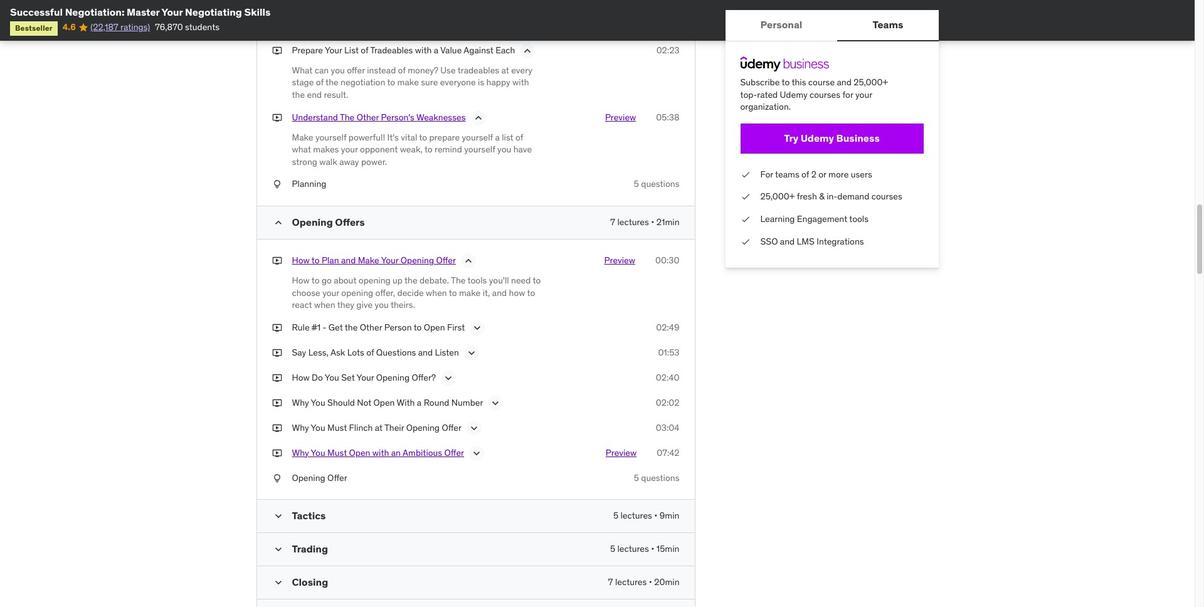 Task type: describe. For each thing, give the bounding box(es) containing it.
to left go
[[312, 275, 320, 286]]

make inside 'what can you offer instead of money? use tradeables at every stage of the negotiation to make sure everyone is happy with the end result.'
[[397, 77, 419, 88]]

lectures for closing
[[615, 577, 647, 588]]

the inside how to go about opening up the debate. the tools you'll need to choose your opening offer, decide when to make it, and how to react when they give you theirs.
[[451, 275, 466, 286]]

offer for why you must flinch at their opening offer
[[442, 422, 462, 433]]

opening offers
[[292, 216, 365, 228]]

subscribe to this course and 25,000+ top‑rated udemy courses for your organization.
[[740, 77, 888, 112]]

show lecture description image for how do you set your opening offer?
[[442, 372, 455, 384]]

negotiating
[[185, 6, 242, 18]]

have
[[513, 144, 532, 155]]

21min
[[656, 216, 679, 228]]

your right the set
[[357, 372, 374, 383]]

weaknesses
[[416, 111, 466, 123]]

stage
[[292, 77, 314, 88]]

must for open
[[327, 447, 347, 458]]

tradeables
[[370, 44, 413, 56]]

to inside "subscribe to this course and 25,000+ top‑rated udemy courses for your organization."
[[782, 77, 790, 88]]

say less, ask lots of questions and listen
[[292, 347, 459, 358]]

it,
[[483, 287, 490, 298]]

plan
[[322, 255, 339, 266]]

your inside how to go about opening up the debate. the tools you'll need to choose your opening offer, decide when to make it, and how to react when they give you theirs.
[[322, 287, 339, 298]]

remind
[[435, 144, 462, 155]]

make inside button
[[358, 255, 379, 266]]

what can you offer instead of money? use tradeables at every stage of the negotiation to make sure everyone is happy with the end result.
[[292, 64, 532, 100]]

0 vertical spatial tools
[[849, 213, 869, 224]]

lms
[[797, 236, 815, 247]]

05:38
[[656, 111, 679, 123]]

the down stage
[[292, 89, 305, 100]]

negotiation
[[341, 77, 385, 88]]

why for why you should not open with a round number
[[292, 397, 309, 408]]

25,000+ inside "subscribe to this course and 25,000+ top‑rated udemy courses for your organization."
[[854, 77, 888, 88]]

decide
[[397, 287, 424, 298]]

lots
[[347, 347, 364, 358]]

how
[[509, 287, 525, 298]]

make inside how to go about opening up the debate. the tools you'll need to choose your opening offer, decide when to make it, and how to react when they give you theirs.
[[459, 287, 481, 298]]

teams button
[[837, 10, 939, 40]]

how do you set your opening offer?
[[292, 372, 436, 383]]

result.
[[324, 89, 348, 100]]

learning engagement tools
[[760, 213, 869, 224]]

they
[[337, 299, 354, 311]]

• for closing
[[649, 577, 652, 588]]

first
[[447, 322, 465, 333]]

instead
[[367, 64, 396, 76]]

personal button
[[725, 10, 837, 40]]

7 lectures • 20min
[[608, 577, 679, 588]]

rule
[[292, 322, 310, 333]]

show lecture description image for say less, ask lots of questions and listen
[[465, 347, 478, 359]]

your inside "subscribe to this course and 25,000+ top‑rated udemy courses for your organization."
[[855, 89, 872, 100]]

tools inside how to go about opening up the debate. the tools you'll need to choose your opening offer, decide when to make it, and how to react when they give you theirs.
[[468, 275, 487, 286]]

demand
[[837, 191, 869, 202]]

how to plan and make your opening offer button
[[292, 255, 456, 270]]

power.
[[361, 156, 387, 167]]

must for flinch
[[327, 422, 347, 433]]

successful
[[10, 6, 63, 18]]

courses inside "subscribe to this course and 25,000+ top‑rated udemy courses for your organization."
[[810, 89, 840, 100]]

to right weak,
[[425, 144, 433, 155]]

preview for 05:38
[[605, 111, 636, 123]]

your inside make yourself powerful! it's vital to prepare yourself a list of what makes your opponent weak, to remind yourself you have strong walk away power.
[[341, 144, 358, 155]]

set
[[341, 372, 355, 383]]

with
[[397, 397, 415, 408]]

1 5 questions from the top
[[634, 178, 679, 190]]

try
[[784, 132, 798, 144]]

how for how do you set your opening offer?
[[292, 372, 310, 383]]

offers
[[335, 216, 365, 228]]

show lecture description image for why you should not open with a round number
[[489, 397, 502, 409]]

a inside make yourself powerful! it's vital to prepare yourself a list of what makes your opponent weak, to remind yourself you have strong walk away power.
[[495, 131, 500, 143]]

you for flinch
[[311, 422, 325, 433]]

01:53
[[658, 347, 679, 358]]

round
[[424, 397, 449, 408]]

prepare your list of tradeables with a value against each
[[292, 44, 515, 56]]

skills
[[244, 6, 271, 18]]

5 up '7 lectures • 21min' at the right top of page
[[634, 178, 639, 190]]

understand
[[292, 111, 338, 123]]

successful negotiation: master your negotiating skills
[[10, 6, 271, 18]]

list
[[502, 131, 513, 143]]

1 vertical spatial open
[[373, 397, 395, 408]]

can
[[315, 64, 329, 76]]

negotiation:
[[65, 6, 124, 18]]

makes
[[313, 144, 339, 155]]

students
[[185, 22, 219, 33]]

you for open
[[311, 447, 325, 458]]

the inside how to go about opening up the debate. the tools you'll need to choose your opening offer, decide when to make it, and how to react when they give you theirs.
[[405, 275, 417, 286]]

subscribe
[[740, 77, 780, 88]]

closing
[[292, 576, 328, 588]]

and inside button
[[341, 255, 356, 266]]

show lecture description image for why you must flinch at their opening offer
[[468, 422, 480, 434]]

prepare
[[429, 131, 460, 143]]

questions
[[376, 347, 416, 358]]

yourself left list
[[462, 131, 493, 143]]

bestseller
[[15, 23, 53, 33]]

yourself right remind
[[464, 144, 495, 155]]

opening up tactics
[[292, 472, 325, 483]]

tab list containing personal
[[725, 10, 939, 41]]

how for how to go about opening up the debate. the tools you'll need to choose your opening offer, decide when to make it, and how to react when they give you theirs.
[[292, 275, 310, 286]]

to right person
[[414, 322, 422, 333]]

1 horizontal spatial with
[[415, 44, 432, 56]]

offer down why you must open with an ambitious offer button
[[327, 472, 347, 483]]

udemy business image
[[740, 56, 829, 71]]

5 lectures • 15min
[[610, 543, 679, 555]]

yourself up makes
[[315, 131, 346, 143]]

• for tactics
[[654, 510, 658, 521]]

lectures for trading
[[617, 543, 649, 555]]

this
[[792, 77, 806, 88]]

users
[[851, 169, 872, 180]]

7 lectures • 21min
[[610, 216, 679, 228]]

opening inside how to plan and make your opening offer button
[[401, 255, 434, 266]]

-
[[323, 322, 326, 333]]

7 for opening offers
[[610, 216, 615, 228]]

4.6
[[63, 22, 76, 33]]

the up the result.
[[326, 77, 338, 88]]

money?
[[408, 64, 438, 76]]

strong
[[292, 156, 317, 167]]

small image
[[272, 577, 284, 589]]

00:30
[[655, 255, 679, 266]]

2 5 questions from the top
[[634, 472, 679, 483]]

lectures for tactics
[[621, 510, 652, 521]]

02:23
[[656, 44, 679, 56]]

sso and lms integrations
[[760, 236, 864, 247]]

for
[[843, 89, 853, 100]]

1 vertical spatial other
[[360, 322, 382, 333]]

offer?
[[412, 372, 436, 383]]

0 horizontal spatial at
[[375, 422, 383, 433]]

ambitious
[[403, 447, 442, 458]]

the right get
[[345, 322, 358, 333]]

every
[[511, 64, 532, 76]]

1 vertical spatial udemy
[[801, 132, 834, 144]]

opponent
[[360, 144, 398, 155]]

your inside button
[[381, 255, 399, 266]]

1 vertical spatial 25,000+
[[760, 191, 795, 202]]

open inside button
[[349, 447, 370, 458]]

0 vertical spatial open
[[424, 322, 445, 333]]

show lecture description image for rule #1 - get the other person to open first
[[471, 322, 484, 334]]

5 up 5 lectures • 9min
[[634, 472, 639, 483]]

more
[[829, 169, 849, 180]]

each
[[496, 44, 515, 56]]

and inside "subscribe to this course and 25,000+ top‑rated udemy courses for your organization."
[[837, 77, 852, 88]]

5 lectures • 9min
[[613, 510, 679, 521]]

understand the other person's weaknesses
[[292, 111, 466, 123]]

02:49
[[656, 322, 679, 333]]

ratings)
[[120, 22, 150, 33]]

should
[[327, 397, 355, 408]]

opening up ambitious
[[406, 422, 440, 433]]



Task type: vqa. For each thing, say whether or not it's contained in the screenshot.


Task type: locate. For each thing, give the bounding box(es) containing it.
to down instead
[[387, 77, 395, 88]]

0 horizontal spatial tools
[[468, 275, 487, 286]]

5 questions up the 21min
[[634, 178, 679, 190]]

to down debate.
[[449, 287, 457, 298]]

a left list
[[495, 131, 500, 143]]

with
[[415, 44, 432, 56], [512, 77, 529, 88], [372, 447, 389, 458]]

0 horizontal spatial make
[[397, 77, 419, 88]]

for
[[760, 169, 773, 180]]

courses right demand
[[872, 191, 902, 202]]

ask
[[330, 347, 345, 358]]

2 vertical spatial a
[[417, 397, 422, 408]]

up
[[393, 275, 403, 286]]

rule #1 - get the other person to open first
[[292, 322, 465, 333]]

lectures left 20min
[[615, 577, 647, 588]]

2 small image from the top
[[272, 510, 284, 523]]

1 vertical spatial opening
[[341, 287, 373, 298]]

you inside make yourself powerful! it's vital to prepare yourself a list of what makes your opponent weak, to remind yourself you have strong walk away power.
[[497, 144, 511, 155]]

and left listen
[[418, 347, 433, 358]]

show lecture description image
[[471, 322, 484, 334], [465, 347, 478, 359], [442, 372, 455, 384], [489, 397, 502, 409], [468, 422, 480, 434], [470, 447, 483, 460]]

2 vertical spatial small image
[[272, 543, 284, 556]]

how left plan
[[292, 255, 310, 266]]

to inside button
[[312, 255, 320, 266]]

02:40
[[656, 372, 679, 383]]

0 vertical spatial must
[[327, 422, 347, 433]]

courses
[[810, 89, 840, 100], [872, 191, 902, 202]]

how to go about opening up the debate. the tools you'll need to choose your opening offer, decide when to make it, and how to react when they give you theirs.
[[292, 275, 541, 311]]

need
[[511, 275, 531, 286]]

you down offer, on the top left
[[375, 299, 389, 311]]

2 must from the top
[[327, 447, 347, 458]]

5 up 7 lectures • 20min
[[610, 543, 615, 555]]

your up away
[[341, 144, 358, 155]]

0 horizontal spatial your
[[322, 287, 339, 298]]

when left they on the left of page
[[314, 299, 335, 311]]

0 vertical spatial opening
[[359, 275, 390, 286]]

you inside why you must open with an ambitious offer button
[[311, 447, 325, 458]]

02:02
[[656, 397, 679, 408]]

and up "for"
[[837, 77, 852, 88]]

5 up 5 lectures • 15min
[[613, 510, 618, 521]]

you up opening offer
[[311, 447, 325, 458]]

master
[[127, 6, 160, 18]]

and right plan
[[341, 255, 356, 266]]

you inside how to go about opening up the debate. the tools you'll need to choose your opening offer, decide when to make it, and how to react when they give you theirs.
[[375, 299, 389, 311]]

small image
[[272, 216, 284, 229], [272, 510, 284, 523], [272, 543, 284, 556]]

0 horizontal spatial you
[[331, 64, 345, 76]]

you
[[331, 64, 345, 76], [497, 144, 511, 155], [375, 299, 389, 311]]

you left should
[[311, 397, 325, 408]]

1 vertical spatial why
[[292, 422, 309, 433]]

2
[[811, 169, 816, 180]]

you'll
[[489, 275, 509, 286]]

1 vertical spatial at
[[375, 422, 383, 433]]

a right with
[[417, 397, 422, 408]]

other inside understand the other person's weaknesses button
[[357, 111, 379, 123]]

0 vertical spatial you
[[331, 64, 345, 76]]

1 horizontal spatial make
[[358, 255, 379, 266]]

3 small image from the top
[[272, 543, 284, 556]]

2 horizontal spatial open
[[424, 322, 445, 333]]

7 for closing
[[608, 577, 613, 588]]

offer down round
[[442, 422, 462, 433]]

at left their
[[375, 422, 383, 433]]

a left value
[[434, 44, 438, 56]]

you right do
[[325, 372, 339, 383]]

do
[[312, 372, 323, 383]]

2 why from the top
[[292, 422, 309, 433]]

1 vertical spatial tools
[[468, 275, 487, 286]]

1 vertical spatial 7
[[608, 577, 613, 588]]

1 vertical spatial how
[[292, 275, 310, 286]]

why you must open with an ambitious offer button
[[292, 447, 464, 462]]

your right "for"
[[855, 89, 872, 100]]

25,000+ fresh & in-demand courses
[[760, 191, 902, 202]]

• left 9min
[[654, 510, 658, 521]]

make up offer, on the top left
[[358, 255, 379, 266]]

1 vertical spatial with
[[512, 77, 529, 88]]

for teams of 2 or more users
[[760, 169, 872, 180]]

1 vertical spatial must
[[327, 447, 347, 458]]

0 horizontal spatial when
[[314, 299, 335, 311]]

other up powerful! at the left of the page
[[357, 111, 379, 123]]

react
[[292, 299, 312, 311]]

• for trading
[[651, 543, 654, 555]]

to right how
[[527, 287, 535, 298]]

and inside how to go about opening up the debate. the tools you'll need to choose your opening offer, decide when to make it, and how to react when they give you theirs.
[[492, 287, 507, 298]]

other down give
[[360, 322, 382, 333]]

0 vertical spatial questions
[[641, 178, 679, 190]]

2 horizontal spatial you
[[497, 144, 511, 155]]

course
[[808, 77, 835, 88]]

2 horizontal spatial your
[[855, 89, 872, 100]]

tools down demand
[[849, 213, 869, 224]]

a for against
[[434, 44, 438, 56]]

with inside 'what can you offer instead of money? use tradeables at every stage of the negotiation to make sure everyone is happy with the end result.'
[[512, 77, 529, 88]]

15min
[[656, 543, 679, 555]]

why
[[292, 397, 309, 408], [292, 422, 309, 433], [292, 447, 309, 458]]

questions up the 21min
[[641, 178, 679, 190]]

offer for why you must open with an ambitious offer
[[444, 447, 464, 458]]

preview down '7 lectures • 21min' at the right top of page
[[604, 255, 635, 266]]

1 vertical spatial courses
[[872, 191, 902, 202]]

1 horizontal spatial open
[[373, 397, 395, 408]]

0 horizontal spatial make
[[292, 131, 313, 143]]

top‑rated
[[740, 89, 778, 100]]

make inside make yourself powerful! it's vital to prepare yourself a list of what makes your opponent weak, to remind yourself you have strong walk away power.
[[292, 131, 313, 143]]

tools up it,
[[468, 275, 487, 286]]

2 vertical spatial preview
[[606, 447, 637, 458]]

offer up debate.
[[436, 255, 456, 266]]

how inside button
[[292, 255, 310, 266]]

hide lecture description image for list
[[472, 111, 484, 124]]

0 horizontal spatial a
[[417, 397, 422, 408]]

2 vertical spatial how
[[292, 372, 310, 383]]

1 how from the top
[[292, 255, 310, 266]]

to inside 'what can you offer instead of money? use tradeables at every stage of the negotiation to make sure everyone is happy with the end result.'
[[387, 77, 395, 88]]

make
[[292, 131, 313, 143], [358, 255, 379, 266]]

open left first
[[424, 322, 445, 333]]

opening up give
[[341, 287, 373, 298]]

of
[[361, 44, 368, 56], [398, 64, 406, 76], [316, 77, 324, 88], [515, 131, 523, 143], [802, 169, 809, 180], [366, 347, 374, 358]]

0 vertical spatial make
[[292, 131, 313, 143]]

2 vertical spatial why
[[292, 447, 309, 458]]

you right "can"
[[331, 64, 345, 76]]

courses down course
[[810, 89, 840, 100]]

1 horizontal spatial tools
[[849, 213, 869, 224]]

away
[[339, 156, 359, 167]]

25,000+ right course
[[854, 77, 888, 88]]

what
[[292, 64, 313, 76]]

why for why you must flinch at their opening offer
[[292, 422, 309, 433]]

an
[[391, 447, 401, 458]]

3 how from the top
[[292, 372, 310, 383]]

0 vertical spatial a
[[434, 44, 438, 56]]

why you should not open with a round number
[[292, 397, 483, 408]]

understand the other person's weaknesses button
[[292, 111, 466, 126]]

to left this
[[782, 77, 790, 88]]

0 vertical spatial courses
[[810, 89, 840, 100]]

1 vertical spatial preview
[[604, 255, 635, 266]]

value
[[440, 44, 462, 56]]

prepare
[[292, 44, 323, 56]]

why inside button
[[292, 447, 309, 458]]

5 questions down 07:42
[[634, 472, 679, 483]]

udemy down this
[[780, 89, 808, 100]]

hide lecture description image for at
[[521, 44, 534, 57]]

make yourself powerful! it's vital to prepare yourself a list of what makes your opponent weak, to remind yourself you have strong walk away power.
[[292, 131, 532, 167]]

small image for opening offers
[[272, 216, 284, 229]]

0 vertical spatial make
[[397, 77, 419, 88]]

small image for tactics
[[272, 510, 284, 523]]

how left do
[[292, 372, 310, 383]]

must up opening offer
[[327, 447, 347, 458]]

opening down questions on the left bottom of the page
[[376, 372, 410, 383]]

weak,
[[400, 144, 423, 155]]

tactics
[[292, 509, 326, 522]]

1 horizontal spatial at
[[501, 64, 509, 76]]

1 why from the top
[[292, 397, 309, 408]]

small image left trading
[[272, 543, 284, 556]]

xsmall image
[[272, 111, 282, 124], [740, 236, 750, 248], [272, 322, 282, 334], [272, 347, 282, 359], [272, 372, 282, 384], [272, 422, 282, 434], [272, 447, 282, 459]]

other
[[357, 111, 379, 123], [360, 322, 382, 333]]

lectures left the 21min
[[617, 216, 649, 228]]

questions
[[641, 178, 679, 190], [641, 472, 679, 483]]

1 horizontal spatial your
[[341, 144, 358, 155]]

small image left the opening offers on the top left of page
[[272, 216, 284, 229]]

you left "flinch"
[[311, 422, 325, 433]]

5
[[634, 178, 639, 190], [634, 472, 639, 483], [613, 510, 618, 521], [610, 543, 615, 555]]

1 vertical spatial questions
[[641, 472, 679, 483]]

2 vertical spatial with
[[372, 447, 389, 458]]

0 horizontal spatial courses
[[810, 89, 840, 100]]

go
[[322, 275, 332, 286]]

how
[[292, 255, 310, 266], [292, 275, 310, 286], [292, 372, 310, 383]]

lectures left 15min
[[617, 543, 649, 555]]

the down the result.
[[340, 111, 354, 123]]

to right need
[[533, 275, 541, 286]]

hide lecture description image for tools
[[462, 255, 475, 267]]

opening offer
[[292, 472, 347, 483]]

learning
[[760, 213, 795, 224]]

small image for trading
[[272, 543, 284, 556]]

• left 15min
[[651, 543, 654, 555]]

sso
[[760, 236, 778, 247]]

2 vertical spatial your
[[322, 287, 339, 298]]

(22,187
[[90, 22, 118, 33]]

1 vertical spatial you
[[497, 144, 511, 155]]

1 horizontal spatial you
[[375, 299, 389, 311]]

xsmall image
[[272, 44, 282, 57], [740, 169, 750, 181], [272, 178, 282, 191], [740, 191, 750, 203], [740, 213, 750, 225], [272, 255, 282, 267], [272, 397, 282, 409], [272, 472, 282, 484]]

0 horizontal spatial 25,000+
[[760, 191, 795, 202]]

2 vertical spatial you
[[375, 299, 389, 311]]

offer,
[[375, 287, 395, 298]]

0 vertical spatial 5 questions
[[634, 178, 679, 190]]

1 vertical spatial when
[[314, 299, 335, 311]]

make left it,
[[459, 287, 481, 298]]

25,000+ up learning
[[760, 191, 795, 202]]

0 vertical spatial small image
[[272, 216, 284, 229]]

0 vertical spatial how
[[292, 255, 310, 266]]

2 vertical spatial open
[[349, 447, 370, 458]]

against
[[464, 44, 493, 56]]

at up happy
[[501, 64, 509, 76]]

hide lecture description image
[[521, 44, 534, 57], [472, 111, 484, 124], [462, 255, 475, 267]]

it's
[[387, 131, 399, 143]]

you for not
[[311, 397, 325, 408]]

how to plan and make your opening offer
[[292, 255, 456, 266]]

open right not
[[373, 397, 395, 408]]

2 questions from the top
[[641, 472, 679, 483]]

how for how to plan and make your opening offer
[[292, 255, 310, 266]]

to left plan
[[312, 255, 320, 266]]

with down every
[[512, 77, 529, 88]]

open down "flinch"
[[349, 447, 370, 458]]

flinch
[[349, 422, 373, 433]]

0 vertical spatial 7
[[610, 216, 615, 228]]

1 vertical spatial your
[[341, 144, 358, 155]]

1 horizontal spatial a
[[434, 44, 438, 56]]

offer right ambitious
[[444, 447, 464, 458]]

offer for how to plan and make your opening offer
[[436, 255, 456, 266]]

offer
[[436, 255, 456, 266], [442, 422, 462, 433], [444, 447, 464, 458], [327, 472, 347, 483]]

preview
[[605, 111, 636, 123], [604, 255, 635, 266], [606, 447, 637, 458]]

opening left offers at top
[[292, 216, 333, 228]]

1 vertical spatial a
[[495, 131, 500, 143]]

teams
[[775, 169, 799, 180]]

small image left tactics
[[272, 510, 284, 523]]

1 questions from the top
[[641, 178, 679, 190]]

the up decide
[[405, 275, 417, 286]]

give
[[356, 299, 373, 311]]

you
[[325, 372, 339, 383], [311, 397, 325, 408], [311, 422, 325, 433], [311, 447, 325, 458]]

make down money?
[[397, 77, 419, 88]]

how inside how to go about opening up the debate. the tools you'll need to choose your opening offer, decide when to make it, and how to react when they give you theirs.
[[292, 275, 310, 286]]

try udemy business
[[784, 132, 880, 144]]

0 horizontal spatial the
[[340, 111, 354, 123]]

0 vertical spatial why
[[292, 397, 309, 408]]

udemy right try
[[801, 132, 834, 144]]

with inside button
[[372, 447, 389, 458]]

•
[[651, 216, 654, 228], [654, 510, 658, 521], [651, 543, 654, 555], [649, 577, 652, 588]]

at
[[501, 64, 509, 76], [375, 422, 383, 433]]

say
[[292, 347, 306, 358]]

0 vertical spatial preview
[[605, 111, 636, 123]]

1 vertical spatial hide lecture description image
[[472, 111, 484, 124]]

at inside 'what can you offer instead of money? use tradeables at every stage of the negotiation to make sure everyone is happy with the end result.'
[[501, 64, 509, 76]]

0 vertical spatial at
[[501, 64, 509, 76]]

1 vertical spatial make
[[459, 287, 481, 298]]

preview left 05:38
[[605, 111, 636, 123]]

• for opening offers
[[651, 216, 654, 228]]

about
[[334, 275, 356, 286]]

the
[[340, 111, 354, 123], [451, 275, 466, 286]]

0 vertical spatial hide lecture description image
[[521, 44, 534, 57]]

• left 20min
[[649, 577, 652, 588]]

end
[[307, 89, 322, 100]]

to right "vital"
[[419, 131, 427, 143]]

2 horizontal spatial with
[[512, 77, 529, 88]]

walk
[[319, 156, 337, 167]]

opening up offer, on the top left
[[359, 275, 390, 286]]

offer
[[347, 64, 365, 76]]

with up money?
[[415, 44, 432, 56]]

1 vertical spatial make
[[358, 255, 379, 266]]

the inside button
[[340, 111, 354, 123]]

2 vertical spatial hide lecture description image
[[462, 255, 475, 267]]

0 horizontal spatial open
[[349, 447, 370, 458]]

powerful!
[[349, 131, 385, 143]]

you inside 'what can you offer instead of money? use tradeables at every stage of the negotiation to make sure everyone is happy with the end result.'
[[331, 64, 345, 76]]

1 horizontal spatial the
[[451, 275, 466, 286]]

0 horizontal spatial with
[[372, 447, 389, 458]]

with left the an
[[372, 447, 389, 458]]

when down debate.
[[426, 287, 447, 298]]

1 horizontal spatial make
[[459, 287, 481, 298]]

07:42
[[657, 447, 679, 458]]

in-
[[827, 191, 837, 202]]

1 horizontal spatial when
[[426, 287, 447, 298]]

1 vertical spatial small image
[[272, 510, 284, 523]]

must inside button
[[327, 447, 347, 458]]

0 vertical spatial your
[[855, 89, 872, 100]]

0 vertical spatial with
[[415, 44, 432, 56]]

5 questions
[[634, 178, 679, 190], [634, 472, 679, 483]]

get
[[329, 322, 343, 333]]

and right the sso
[[780, 236, 795, 247]]

what
[[292, 144, 311, 155]]

• left the 21min
[[651, 216, 654, 228]]

your up the up
[[381, 255, 399, 266]]

lectures for opening offers
[[617, 216, 649, 228]]

opening
[[359, 275, 390, 286], [341, 287, 373, 298]]

udemy inside "subscribe to this course and 25,000+ top‑rated udemy courses for your organization."
[[780, 89, 808, 100]]

number
[[451, 397, 483, 408]]

0 vertical spatial when
[[426, 287, 447, 298]]

planning
[[292, 178, 326, 190]]

your left list
[[325, 44, 342, 56]]

make up what
[[292, 131, 313, 143]]

lectures
[[617, 216, 649, 228], [621, 510, 652, 521], [617, 543, 649, 555], [615, 577, 647, 588]]

a for number
[[417, 397, 422, 408]]

1 must from the top
[[327, 422, 347, 433]]

7 down 5 lectures • 15min
[[608, 577, 613, 588]]

0 vertical spatial 25,000+
[[854, 77, 888, 88]]

1 horizontal spatial 25,000+
[[854, 77, 888, 88]]

3 why from the top
[[292, 447, 309, 458]]

questions down 07:42
[[641, 472, 679, 483]]

tab list
[[725, 10, 939, 41]]

(22,187 ratings)
[[90, 22, 150, 33]]

#1
[[312, 322, 321, 333]]

0 vertical spatial other
[[357, 111, 379, 123]]

1 horizontal spatial courses
[[872, 191, 902, 202]]

preview left 07:42
[[606, 447, 637, 458]]

1 vertical spatial 5 questions
[[634, 472, 679, 483]]

2 horizontal spatial a
[[495, 131, 500, 143]]

0 vertical spatial udemy
[[780, 89, 808, 100]]

the right debate.
[[451, 275, 466, 286]]

when
[[426, 287, 447, 298], [314, 299, 335, 311]]

opening
[[292, 216, 333, 228], [401, 255, 434, 266], [376, 372, 410, 383], [406, 422, 440, 433], [292, 472, 325, 483]]

0 vertical spatial the
[[340, 111, 354, 123]]

preview for 00:30
[[604, 255, 635, 266]]

opening up debate.
[[401, 255, 434, 266]]

and down you'll
[[492, 287, 507, 298]]

theirs.
[[391, 299, 415, 311]]

listen
[[435, 347, 459, 358]]

1 vertical spatial the
[[451, 275, 466, 286]]

why you must open with an ambitious offer
[[292, 447, 464, 458]]

tradeables
[[458, 64, 499, 76]]

7
[[610, 216, 615, 228], [608, 577, 613, 588]]

2 how from the top
[[292, 275, 310, 286]]

your up 76,870
[[161, 6, 183, 18]]

1 small image from the top
[[272, 216, 284, 229]]

why for why you must open with an ambitious offer
[[292, 447, 309, 458]]

you down list
[[497, 144, 511, 155]]

of inside make yourself powerful! it's vital to prepare yourself a list of what makes your opponent weak, to remind yourself you have strong walk away power.
[[515, 131, 523, 143]]



